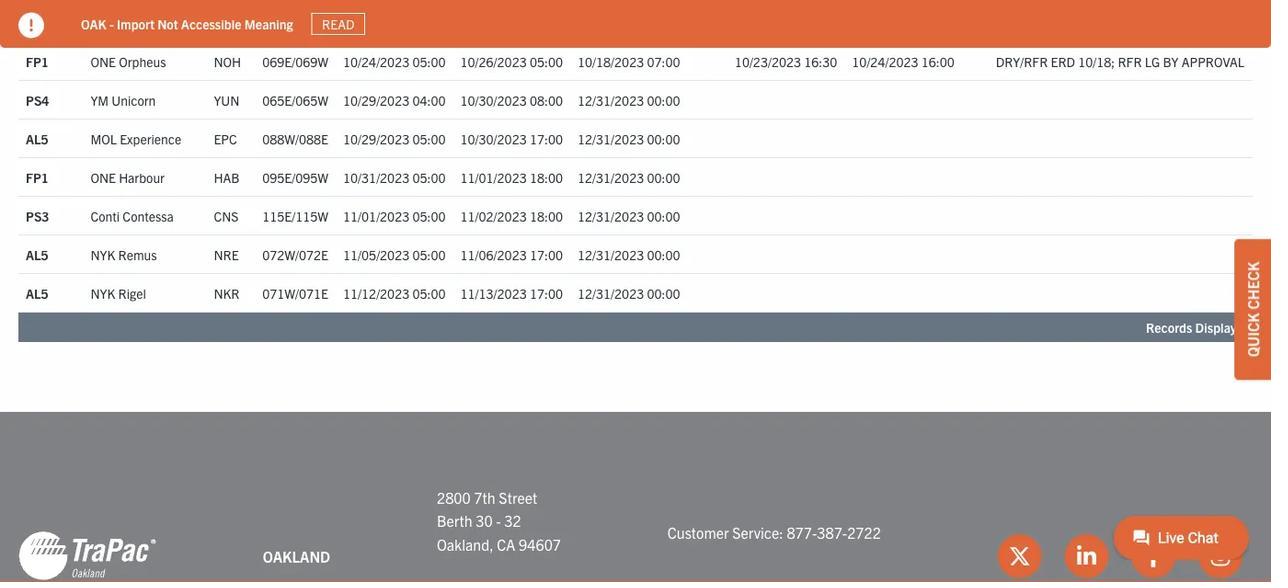 Task type: locate. For each thing, give the bounding box(es) containing it.
2 12/31/2023 from the top
[[578, 131, 644, 147]]

quick check
[[1244, 262, 1262, 357]]

0 vertical spatial one
[[91, 53, 116, 70]]

ym unicorn
[[91, 92, 156, 108]]

05:00 up the 11/12/2023 05:00
[[413, 246, 446, 263]]

16:30
[[804, 53, 838, 70]]

0 horizontal spatial 11/01/2023
[[343, 208, 410, 224]]

nyk
[[91, 246, 115, 263], [91, 285, 115, 302]]

10/29/2023
[[343, 92, 410, 108], [343, 131, 410, 147]]

dry/rfr erd 10/18; rfr lg by approval
[[996, 53, 1245, 70]]

oak
[[81, 15, 107, 32]]

records
[[1147, 320, 1193, 336]]

ym
[[91, 15, 109, 31], [91, 92, 109, 108]]

ps4 left oak
[[26, 15, 49, 31]]

- right 30
[[496, 512, 501, 530]]

fp1 up ps3
[[26, 169, 49, 186]]

17:00 for 10/30/2023 17:00
[[530, 131, 563, 147]]

1 vertical spatial one
[[91, 169, 116, 186]]

5 12/31/2023 00:00 from the top
[[578, 246, 680, 263]]

unicorn
[[112, 92, 156, 108]]

18:00 for 11/01/2023 18:00
[[530, 169, 563, 186]]

10/24/2023
[[343, 53, 410, 70], [852, 53, 919, 70]]

2 al5 from the top
[[26, 246, 48, 263]]

12/31/2023 00:00 for 10/30/2023 08:00
[[578, 92, 680, 108]]

meaning
[[244, 15, 293, 32]]

2 ym from the top
[[91, 92, 109, 108]]

10/29/2023 down 10/24/2023 05:00
[[343, 92, 410, 108]]

1 vertical spatial 18:00
[[530, 208, 563, 224]]

service:
[[733, 524, 784, 542]]

2 one from the top
[[91, 169, 116, 186]]

6 12/31/2023 from the top
[[578, 285, 644, 302]]

11/01/2023 up 11/02/2023
[[461, 169, 527, 186]]

0 horizontal spatial -
[[109, 15, 114, 32]]

05:00 up 11/05/2023 05:00
[[413, 208, 446, 224]]

05:00 for 10/31/2023 05:00
[[413, 169, 446, 186]]

11/01/2023
[[461, 169, 527, 186], [343, 208, 410, 224]]

- right oak
[[109, 15, 114, 32]]

rfr
[[1118, 53, 1142, 70]]

3 17:00 from the top
[[530, 285, 563, 302]]

10/24/2023 down 10/22/2023
[[343, 53, 410, 70]]

12/31/2023 00:00 for 11/13/2023 17:00
[[578, 285, 680, 302]]

0 vertical spatial -
[[109, 15, 114, 32]]

1 12/31/2023 00:00 from the top
[[578, 92, 680, 108]]

oakland image
[[18, 531, 156, 582]]

10/23/2023 16:30
[[735, 53, 838, 70]]

10/29/2023 for 10/29/2023 04:00
[[343, 92, 410, 108]]

05:00 down 04:00
[[413, 131, 446, 147]]

11/06/2023
[[461, 246, 527, 263]]

5 12/31/2023 from the top
[[578, 246, 644, 263]]

12/31/2023 00:00 for 11/06/2023 17:00
[[578, 246, 680, 263]]

ps4
[[26, 15, 49, 31], [26, 92, 49, 108]]

al5 for mol experience
[[26, 131, 48, 147]]

1 vertical spatial ps4
[[26, 92, 49, 108]]

12/31/2023 for 11/13/2023 17:00
[[578, 285, 644, 302]]

harbour
[[119, 169, 165, 186]]

1 horizontal spatial 11/01/2023
[[461, 169, 527, 186]]

1 vertical spatial 10/30/2023
[[461, 131, 527, 147]]

6 00:00 from the top
[[647, 285, 680, 302]]

1 ym from the top
[[91, 15, 109, 31]]

10/30/2023 17:00
[[461, 131, 563, 147]]

2 10/24/2023 from the left
[[852, 53, 919, 70]]

2 00:00 from the top
[[647, 131, 680, 147]]

displayed
[[1196, 320, 1251, 336]]

05:00 up "08:00"
[[530, 53, 563, 70]]

12/31/2023 00:00
[[578, 92, 680, 108], [578, 131, 680, 147], [578, 169, 680, 186], [578, 208, 680, 224], [578, 246, 680, 263], [578, 285, 680, 302]]

import
[[117, 15, 155, 32]]

al5 for nyk rigel
[[26, 285, 48, 302]]

059e/059w
[[262, 15, 329, 31]]

00:00 for 10/30/2023 08:00
[[647, 92, 680, 108]]

0 vertical spatial fp1
[[26, 53, 49, 70]]

1 12/31/2023 from the top
[[578, 92, 644, 108]]

1 horizontal spatial 10/24/2023
[[852, 53, 919, 70]]

mol
[[91, 131, 117, 147]]

0 vertical spatial 10/30/2023
[[461, 92, 527, 108]]

11/05/2023 05:00
[[343, 246, 446, 263]]

1 10/30/2023 from the top
[[461, 92, 527, 108]]

17:00 for 11/06/2023 17:00
[[530, 246, 563, 263]]

1 fp1 from the top
[[26, 53, 49, 70]]

1 ps4 from the top
[[26, 15, 49, 31]]

1 00:00 from the top
[[647, 92, 680, 108]]

ym left ubiquity
[[91, 15, 109, 31]]

10/23/2023
[[735, 53, 802, 70]]

11/01/2023 18:00
[[461, 169, 563, 186]]

footer
[[0, 413, 1272, 582]]

2 vertical spatial 17:00
[[530, 285, 563, 302]]

1 horizontal spatial -
[[496, 512, 501, 530]]

4 00:00 from the top
[[647, 208, 680, 224]]

one harbour
[[91, 169, 165, 186]]

05:00 down 14:00 at the left of the page
[[413, 53, 446, 70]]

0 vertical spatial 18:00
[[530, 169, 563, 186]]

al5
[[26, 131, 48, 147], [26, 246, 48, 263], [26, 285, 48, 302]]

1 vertical spatial 17:00
[[530, 246, 563, 263]]

2800
[[437, 489, 471, 507]]

32
[[505, 512, 521, 530]]

6 12/31/2023 00:00 from the top
[[578, 285, 680, 302]]

11/13/2023
[[461, 285, 527, 302]]

0 horizontal spatial 10/24/2023
[[343, 53, 410, 70]]

10/31/2023 05:00
[[343, 169, 446, 186]]

ps4 down solid image
[[26, 92, 49, 108]]

2 18:00 from the top
[[530, 208, 563, 224]]

0 vertical spatial 10/29/2023
[[343, 92, 410, 108]]

05:00 for 10/29/2023 05:00
[[413, 131, 446, 147]]

check
[[1244, 262, 1262, 310]]

yun
[[214, 92, 240, 108]]

11/01/2023 up the "11/05/2023"
[[343, 208, 410, 224]]

16:00
[[922, 53, 955, 70]]

read link
[[312, 13, 365, 35]]

10/29/2023 up 10/31/2023
[[343, 131, 410, 147]]

17:00 down 11/06/2023 17:00
[[530, 285, 563, 302]]

12/31/2023 00:00 for 10/30/2023 17:00
[[578, 131, 680, 147]]

1 vertical spatial fp1
[[26, 169, 49, 186]]

18:00 up 11/06/2023 17:00
[[530, 208, 563, 224]]

18:00
[[530, 169, 563, 186], [530, 208, 563, 224]]

oakland
[[263, 547, 330, 566]]

10/24/2023 05:00
[[343, 53, 446, 70]]

10/30/2023 up 11/01/2023 18:00 on the left
[[461, 131, 527, 147]]

10/30/2023 for 10/30/2023 08:00
[[461, 92, 527, 108]]

1 10/29/2023 from the top
[[343, 92, 410, 108]]

nkr
[[214, 285, 240, 302]]

00:00 for 11/01/2023 18:00
[[647, 169, 680, 186]]

nyk left the remus
[[91, 246, 115, 263]]

1 vertical spatial al5
[[26, 246, 48, 263]]

3 12/31/2023 00:00 from the top
[[578, 169, 680, 186]]

12/31/2023 00:00 for 11/01/2023 18:00
[[578, 169, 680, 186]]

ym left unicorn
[[91, 92, 109, 108]]

17:00 down "08:00"
[[530, 131, 563, 147]]

- inside the 2800 7th street berth 30 - 32 oakland, ca 94607
[[496, 512, 501, 530]]

solid image
[[18, 12, 44, 38]]

00:00 for 11/13/2023 17:00
[[647, 285, 680, 302]]

1 vertical spatial nyk
[[91, 285, 115, 302]]

2 ps4 from the top
[[26, 92, 49, 108]]

orpheus
[[119, 53, 166, 70]]

12/31/2023
[[578, 92, 644, 108], [578, 131, 644, 147], [578, 169, 644, 186], [578, 208, 644, 224], [578, 246, 644, 263], [578, 285, 644, 302]]

0 vertical spatial 11/01/2023
[[461, 169, 527, 186]]

1 10/24/2023 from the left
[[343, 53, 410, 70]]

records displayed :
[[1147, 320, 1260, 336]]

1 nyk from the top
[[91, 246, 115, 263]]

0 vertical spatial 17:00
[[530, 131, 563, 147]]

00:00
[[647, 92, 680, 108], [647, 131, 680, 147], [647, 169, 680, 186], [647, 208, 680, 224], [647, 246, 680, 263], [647, 285, 680, 302]]

2 10/29/2023 from the top
[[343, 131, 410, 147]]

ps4 for ym unicorn
[[26, 92, 49, 108]]

hab
[[214, 169, 240, 186]]

0 vertical spatial ps4
[[26, 15, 49, 31]]

one down oak
[[91, 53, 116, 70]]

00:00 for 10/30/2023 17:00
[[647, 131, 680, 147]]

1 vertical spatial 10/29/2023
[[343, 131, 410, 147]]

one for one harbour
[[91, 169, 116, 186]]

0 vertical spatial ym
[[91, 15, 109, 31]]

11/02/2023
[[461, 208, 527, 224]]

17:00 up 11/13/2023 17:00 at the left of the page
[[530, 246, 563, 263]]

0 vertical spatial al5
[[26, 131, 48, 147]]

quick
[[1244, 313, 1262, 357]]

4 12/31/2023 00:00 from the top
[[578, 208, 680, 224]]

30
[[476, 512, 493, 530]]

one left harbour
[[91, 169, 116, 186]]

10/18/2023
[[578, 53, 644, 70]]

11/01/2023 05:00
[[343, 208, 446, 224]]

footer containing 2800 7th street
[[0, 413, 1272, 582]]

5 00:00 from the top
[[647, 246, 680, 263]]

12/31/2023 for 10/30/2023 17:00
[[578, 131, 644, 147]]

2 fp1 from the top
[[26, 169, 49, 186]]

nyk left rigel
[[91, 285, 115, 302]]

10/29/2023 for 10/29/2023 05:00
[[343, 131, 410, 147]]

05:00 down 11/05/2023 05:00
[[413, 285, 446, 302]]

17:00
[[530, 131, 563, 147], [530, 246, 563, 263], [530, 285, 563, 302]]

2 vertical spatial al5
[[26, 285, 48, 302]]

05:00 down 10/29/2023 05:00
[[413, 169, 446, 186]]

approval
[[1182, 53, 1245, 70]]

3 12/31/2023 from the top
[[578, 169, 644, 186]]

10/29/2023 05:00
[[343, 131, 446, 147]]

1 18:00 from the top
[[530, 169, 563, 186]]

4 12/31/2023 from the top
[[578, 208, 644, 224]]

ym for ym unicorn
[[91, 92, 109, 108]]

customer service: 877-387-2722
[[668, 524, 881, 542]]

1 17:00 from the top
[[530, 131, 563, 147]]

10/24/2023 left 16:00
[[852, 53, 919, 70]]

2 17:00 from the top
[[530, 246, 563, 263]]

0 vertical spatial nyk
[[91, 246, 115, 263]]

quick check link
[[1235, 239, 1272, 380]]

conti
[[91, 208, 120, 224]]

10/30/2023 for 10/30/2023 17:00
[[461, 131, 527, 147]]

1 vertical spatial ym
[[91, 92, 109, 108]]

fp1 for one orpheus
[[26, 53, 49, 70]]

-
[[109, 15, 114, 32], [496, 512, 501, 530]]

al5 for nyk remus
[[26, 246, 48, 263]]

nyk for nyk remus
[[91, 246, 115, 263]]

2 10/30/2023 from the top
[[461, 131, 527, 147]]

3 00:00 from the top
[[647, 169, 680, 186]]

2 12/31/2023 00:00 from the top
[[578, 131, 680, 147]]

10/30/2023 down 10/26/2023
[[461, 92, 527, 108]]

1 al5 from the top
[[26, 131, 48, 147]]

3 al5 from the top
[[26, 285, 48, 302]]

2 nyk from the top
[[91, 285, 115, 302]]

1 vertical spatial 11/01/2023
[[343, 208, 410, 224]]

12/31/2023 for 11/06/2023 17:00
[[578, 246, 644, 263]]

1 one from the top
[[91, 53, 116, 70]]

18:00 down 10/30/2023 17:00
[[530, 169, 563, 186]]

fp1 down solid image
[[26, 53, 49, 70]]

1 vertical spatial -
[[496, 512, 501, 530]]

read
[[322, 16, 355, 32]]



Task type: vqa. For each thing, say whether or not it's contained in the screenshot.


Task type: describe. For each thing, give the bounding box(es) containing it.
nyk for nyk rigel
[[91, 285, 115, 302]]

10/29/2023 04:00
[[343, 92, 446, 108]]

contessa
[[123, 208, 174, 224]]

ps4 for ym ubiquity
[[26, 15, 49, 31]]

12/31/2023 for 10/30/2023 08:00
[[578, 92, 644, 108]]

11/01/2023 for 11/01/2023 05:00
[[343, 208, 410, 224]]

071w/071e
[[262, 285, 329, 302]]

ym ubiquity
[[91, 15, 159, 31]]

2722
[[848, 524, 881, 542]]

05:00 for 11/05/2023 05:00
[[413, 246, 446, 263]]

one orpheus
[[91, 53, 166, 70]]

94607
[[519, 536, 561, 554]]

115e/115w
[[262, 208, 329, 224]]

12/31/2023 for 11/01/2023 18:00
[[578, 169, 644, 186]]

ps3
[[26, 208, 49, 224]]

accessible
[[181, 15, 242, 32]]

069e/069w
[[262, 53, 329, 70]]

00:00 for 11/06/2023 17:00
[[647, 246, 680, 263]]

14:00
[[413, 15, 446, 31]]

387-
[[817, 524, 848, 542]]

yuq
[[214, 15, 239, 31]]

nyk rigel
[[91, 285, 146, 302]]

072w/072e
[[262, 246, 329, 263]]

11/06/2023 17:00
[[461, 246, 563, 263]]

17:00 for 11/13/2023 17:00
[[530, 285, 563, 302]]

07:00
[[647, 53, 680, 70]]

11/05/2023
[[343, 246, 410, 263]]

05:00 for 10/24/2023 05:00
[[413, 53, 446, 70]]

fp1 for one harbour
[[26, 169, 49, 186]]

10/26/2023 05:00
[[461, 53, 563, 70]]

ubiquity
[[112, 15, 159, 31]]

erd
[[1051, 53, 1076, 70]]

ym for ym ubiquity
[[91, 15, 109, 31]]

remus
[[118, 246, 157, 263]]

7th
[[474, 489, 496, 507]]

10/24/2023 for 10/24/2023 05:00
[[343, 53, 410, 70]]

customer
[[668, 524, 729, 542]]

18:00 for 11/02/2023 18:00
[[530, 208, 563, 224]]

dry/rfr
[[996, 53, 1048, 70]]

10/22/2023
[[343, 15, 410, 31]]

10/30/2023 08:00
[[461, 92, 563, 108]]

08:00
[[530, 92, 563, 108]]

:
[[1253, 320, 1257, 336]]

2800 7th street berth 30 - 32 oakland, ca 94607
[[437, 489, 561, 554]]

11/01/2023 for 11/01/2023 18:00
[[461, 169, 527, 186]]

not
[[158, 15, 178, 32]]

lg
[[1145, 53, 1161, 70]]

10/31/2023
[[343, 169, 410, 186]]

877-
[[787, 524, 817, 542]]

00:00 for 11/02/2023 18:00
[[647, 208, 680, 224]]

nre
[[214, 246, 239, 263]]

10/24/2023 for 10/24/2023 16:00
[[852, 53, 919, 70]]

conti contessa
[[91, 208, 174, 224]]

05:00 for 10/26/2023 05:00
[[530, 53, 563, 70]]

10/26/2023
[[461, 53, 527, 70]]

12/31/2023 00:00 for 11/02/2023 18:00
[[578, 208, 680, 224]]

nyk remus
[[91, 246, 157, 263]]

experience
[[120, 131, 181, 147]]

065e/065w
[[262, 92, 329, 108]]

one for one orpheus
[[91, 53, 116, 70]]

11/13/2023 17:00
[[461, 285, 563, 302]]

street
[[499, 489, 538, 507]]

11/12/2023
[[343, 285, 410, 302]]

088w/088e
[[262, 131, 329, 147]]

11/02/2023 18:00
[[461, 208, 563, 224]]

10/18/2023 07:00
[[578, 53, 680, 70]]

12/31/2023 for 11/02/2023 18:00
[[578, 208, 644, 224]]

noh
[[214, 53, 241, 70]]

10/18;
[[1079, 53, 1115, 70]]

10/24/2023 16:00
[[852, 53, 955, 70]]

by
[[1164, 53, 1179, 70]]

oakland,
[[437, 536, 494, 554]]

095e/095w
[[262, 169, 329, 186]]

berth
[[437, 512, 473, 530]]

10/22/2023 14:00
[[343, 15, 446, 31]]

mol experience
[[91, 131, 181, 147]]

05:00 for 11/12/2023 05:00
[[413, 285, 446, 302]]

05:00 for 11/01/2023 05:00
[[413, 208, 446, 224]]

11/12/2023 05:00
[[343, 285, 446, 302]]

ca
[[497, 536, 516, 554]]

oak - import not accessible meaning
[[81, 15, 293, 32]]

04:00
[[413, 92, 446, 108]]

epc
[[214, 131, 237, 147]]

rigel
[[118, 285, 146, 302]]



